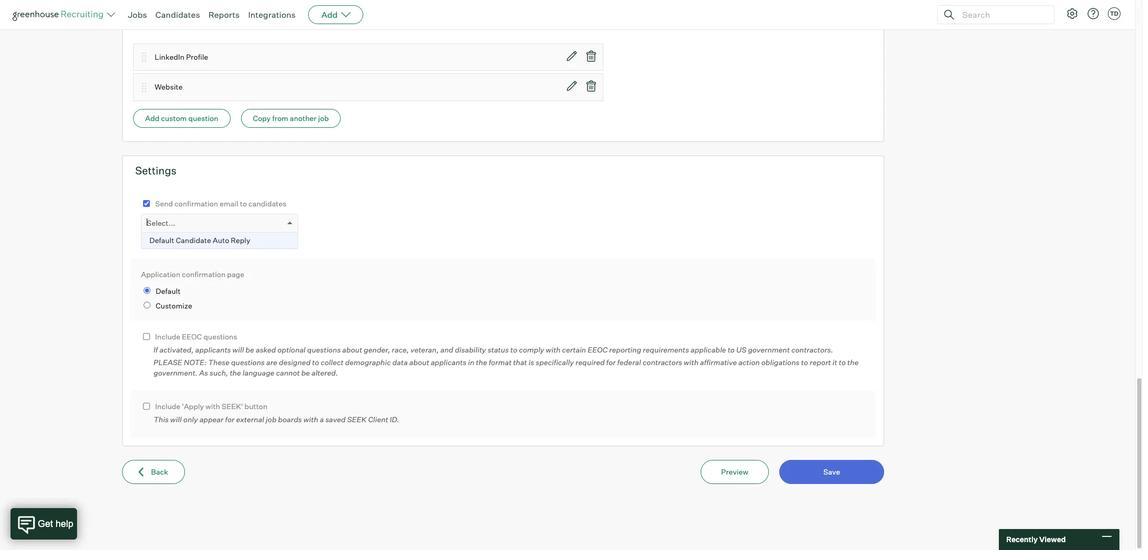 Task type: vqa. For each thing, say whether or not it's contained in the screenshot.
topmost Korry Valley
no



Task type: describe. For each thing, give the bounding box(es) containing it.
gender,
[[364, 345, 390, 354]]

send confirmation email to candidates
[[155, 199, 287, 208]]

that
[[513, 358, 527, 367]]

2 horizontal spatial the
[[848, 358, 859, 367]]

veteran,
[[411, 345, 439, 354]]

race,
[[392, 345, 409, 354]]

as
[[199, 368, 208, 377]]

auto-
[[188, 239, 204, 247]]

add custom question button
[[133, 109, 231, 128]]

candidate
[[176, 236, 211, 245]]

to left us
[[728, 345, 735, 354]]

optional
[[278, 345, 306, 354]]

default for default candidate auto reply
[[149, 236, 174, 245]]

us
[[737, 345, 747, 354]]

customize link
[[141, 239, 172, 247]]

candidates
[[249, 199, 287, 208]]

certain
[[562, 345, 586, 354]]

settings
[[135, 164, 177, 177]]

0 vertical spatial be
[[246, 345, 254, 354]]

recently viewed
[[1007, 536, 1066, 544]]

please
[[154, 358, 182, 367]]

applicable
[[691, 345, 727, 354]]

note:
[[184, 358, 207, 367]]

templates.
[[221, 239, 252, 247]]

confirmation for application
[[182, 270, 226, 279]]

these
[[208, 358, 230, 367]]

customize for customize your auto-reply templates.
[[141, 239, 172, 247]]

contractors
[[643, 358, 683, 367]]

jobs link
[[128, 9, 147, 20]]

application confirmation page
[[141, 270, 244, 279]]

format
[[489, 358, 512, 367]]

viewed
[[1040, 536, 1066, 544]]

save button
[[780, 461, 885, 485]]

to down contractors.
[[802, 358, 809, 367]]

configure image
[[1067, 7, 1079, 20]]

another
[[290, 114, 317, 123]]

application
[[176, 6, 230, 19]]

will for only
[[170, 415, 182, 424]]

report
[[810, 358, 831, 367]]

demographic
[[345, 358, 391, 367]]

with left a
[[304, 415, 318, 424]]

requirements
[[643, 345, 689, 354]]

from
[[272, 114, 288, 123]]

copy from another job button
[[241, 109, 341, 128]]

copy from another job
[[253, 114, 329, 123]]

add button
[[308, 5, 364, 24]]

job inside include 'apply with seek' button this will only appear for external job boards with a saved seek client id.
[[266, 415, 277, 424]]

button
[[245, 402, 268, 411]]

add custom question
[[145, 114, 218, 123]]

activated,
[[160, 345, 194, 354]]

Search text field
[[960, 7, 1045, 22]]

1 vertical spatial be
[[302, 368, 310, 377]]

customize for customize
[[156, 301, 192, 310]]

recently
[[1007, 536, 1038, 544]]

custom
[[161, 114, 187, 123]]

reports
[[209, 9, 240, 20]]

application
[[141, 270, 180, 279]]

seek'
[[222, 402, 243, 411]]

boards
[[278, 415, 302, 424]]

contractors.
[[792, 345, 834, 354]]

linkedin
[[155, 52, 185, 61]]

custom
[[135, 6, 174, 19]]

preview button
[[701, 461, 769, 485]]

td button
[[1106, 5, 1123, 22]]

designed
[[279, 358, 311, 367]]

saved
[[326, 415, 346, 424]]

1 horizontal spatial eeoc
[[588, 345, 608, 354]]

seek
[[347, 415, 367, 424]]

confirmation for send
[[175, 199, 218, 208]]

candidates
[[155, 9, 200, 20]]

with up appear
[[206, 402, 220, 411]]

integrations link
[[248, 9, 296, 20]]

cannot
[[276, 368, 300, 377]]

to up altered.
[[312, 358, 319, 367]]

custom application questions
[[135, 6, 281, 19]]

back button
[[122, 461, 185, 485]]

auto
[[213, 236, 229, 245]]

add for add
[[322, 9, 338, 20]]

external
[[236, 415, 264, 424]]

include 'apply with seek' button this will only appear for external job boards with a saved seek client id.
[[154, 402, 399, 424]]

send
[[155, 199, 173, 208]]



Task type: locate. For each thing, give the bounding box(es) containing it.
the right the it
[[848, 358, 859, 367]]

about up demographic
[[342, 345, 362, 354]]

this
[[154, 415, 169, 424]]

appear
[[200, 415, 224, 424]]

federal
[[618, 358, 641, 367]]

will left "asked"
[[233, 345, 244, 354]]

None radio
[[144, 287, 151, 294]]

customize down select...
[[141, 239, 172, 247]]

applicants up these
[[195, 345, 231, 354]]

default for default
[[156, 287, 181, 296]]

0 horizontal spatial about
[[342, 345, 362, 354]]

required
[[576, 358, 605, 367]]

0 horizontal spatial be
[[246, 345, 254, 354]]

None radio
[[144, 302, 151, 309]]

preview
[[722, 468, 749, 477]]

1 vertical spatial for
[[225, 415, 235, 424]]

for down seek'
[[225, 415, 235, 424]]

page
[[227, 270, 244, 279]]

td button
[[1109, 7, 1121, 20]]

1 horizontal spatial add
[[322, 9, 338, 20]]

include for include 'apply with seek' button this will only appear for external job boards with a saved seek client id.
[[155, 402, 180, 411]]

reporting
[[610, 345, 642, 354]]

default down 'application'
[[156, 287, 181, 296]]

1 vertical spatial customize
[[156, 301, 192, 310]]

for left federal
[[607, 358, 616, 367]]

to up that on the bottom left of page
[[511, 345, 518, 354]]

be down designed
[[302, 368, 310, 377]]

reply
[[231, 236, 250, 245]]

the right in
[[476, 358, 487, 367]]

0 vertical spatial confirmation
[[175, 199, 218, 208]]

to
[[240, 199, 247, 208], [511, 345, 518, 354], [728, 345, 735, 354], [312, 358, 319, 367], [802, 358, 809, 367], [839, 358, 846, 367]]

2 include from the top
[[155, 402, 180, 411]]

0 horizontal spatial add
[[145, 114, 160, 123]]

1 horizontal spatial the
[[476, 358, 487, 367]]

affirmative
[[701, 358, 737, 367]]

the right such,
[[230, 368, 241, 377]]

client
[[368, 415, 388, 424]]

confirmation left page
[[182, 270, 226, 279]]

such,
[[210, 368, 228, 377]]

customize your auto-reply templates.
[[141, 239, 252, 247]]

0 horizontal spatial job
[[266, 415, 277, 424]]

altered.
[[312, 368, 338, 377]]

0 horizontal spatial will
[[170, 415, 182, 424]]

eeoc up activated,
[[182, 333, 202, 341]]

only
[[183, 415, 198, 424]]

website
[[155, 83, 183, 91]]

0 vertical spatial for
[[607, 358, 616, 367]]

a
[[320, 415, 324, 424]]

with up specifically
[[546, 345, 561, 354]]

0 vertical spatial add
[[322, 9, 338, 20]]

job inside button
[[318, 114, 329, 123]]

will left only
[[170, 415, 182, 424]]

customize down 'application'
[[156, 301, 192, 310]]

1 vertical spatial job
[[266, 415, 277, 424]]

asked
[[256, 345, 276, 354]]

status
[[488, 345, 509, 354]]

0 vertical spatial applicants
[[195, 345, 231, 354]]

0 vertical spatial will
[[233, 345, 244, 354]]

add for add custom question
[[145, 114, 160, 123]]

0 vertical spatial default
[[149, 236, 174, 245]]

with down applicable
[[684, 358, 699, 367]]

add inside button
[[145, 114, 160, 123]]

email
[[220, 199, 238, 208]]

include up activated,
[[155, 333, 180, 341]]

job right another
[[318, 114, 329, 123]]

default down select...
[[149, 236, 174, 245]]

1 vertical spatial include
[[155, 402, 180, 411]]

it
[[833, 358, 838, 367]]

include inside include eeoc questions if activated, applicants will be asked optional questions about gender, race, veteran, and disability status to comply with certain eeoc reporting requirements applicable to us government contractors. please note: these questions are designed to collect demographic data about applicants in the format that is specifically required for federal contractors with affirmative action obligations to report it to the government. as such, the language cannot be altered.
[[155, 333, 180, 341]]

to right email
[[240, 199, 247, 208]]

will inside include 'apply with seek' button this will only appear for external job boards with a saved seek client id.
[[170, 415, 182, 424]]

include up this
[[155, 402, 180, 411]]

candidates link
[[155, 9, 200, 20]]

disability
[[455, 345, 486, 354]]

linkedin profile
[[155, 52, 208, 61]]

td
[[1111, 10, 1119, 17]]

collect
[[321, 358, 344, 367]]

about
[[342, 345, 362, 354], [410, 358, 429, 367]]

add inside "popup button"
[[322, 9, 338, 20]]

None checkbox
[[143, 403, 150, 410]]

job
[[318, 114, 329, 123], [266, 415, 277, 424]]

1 vertical spatial confirmation
[[182, 270, 226, 279]]

'apply
[[182, 402, 204, 411]]

1 vertical spatial eeoc
[[588, 345, 608, 354]]

data
[[393, 358, 408, 367]]

copy
[[253, 114, 271, 123]]

in
[[468, 358, 475, 367]]

0 vertical spatial include
[[155, 333, 180, 341]]

0 vertical spatial job
[[318, 114, 329, 123]]

the
[[476, 358, 487, 367], [848, 358, 859, 367], [230, 368, 241, 377]]

confirmation right send on the top left of page
[[175, 199, 218, 208]]

include eeoc questions if activated, applicants will be asked optional questions about gender, race, veteran, and disability status to comply with certain eeoc reporting requirements applicable to us government contractors. please note: these questions are designed to collect demographic data about applicants in the format that is specifically required for federal contractors with affirmative action obligations to report it to the government. as such, the language cannot be altered.
[[154, 333, 859, 377]]

with
[[546, 345, 561, 354], [684, 358, 699, 367], [206, 402, 220, 411], [304, 415, 318, 424]]

profile
[[186, 52, 208, 61]]

1 include from the top
[[155, 333, 180, 341]]

save
[[824, 468, 841, 477]]

1 horizontal spatial be
[[302, 368, 310, 377]]

customize
[[141, 239, 172, 247], [156, 301, 192, 310]]

questions
[[233, 6, 281, 19], [204, 333, 237, 341], [307, 345, 341, 354], [231, 358, 265, 367]]

comply
[[519, 345, 545, 354]]

government.
[[154, 368, 198, 377]]

1 horizontal spatial about
[[410, 358, 429, 367]]

reports link
[[209, 9, 240, 20]]

1 horizontal spatial job
[[318, 114, 329, 123]]

for inside include 'apply with seek' button this will only appear for external job boards with a saved seek client id.
[[225, 415, 235, 424]]

1 vertical spatial applicants
[[431, 358, 467, 367]]

0 horizontal spatial for
[[225, 415, 235, 424]]

0 vertical spatial customize
[[141, 239, 172, 247]]

confirmation
[[175, 199, 218, 208], [182, 270, 226, 279]]

1 horizontal spatial will
[[233, 345, 244, 354]]

1 horizontal spatial applicants
[[431, 358, 467, 367]]

if
[[154, 345, 158, 354]]

be left "asked"
[[246, 345, 254, 354]]

default candidate auto reply list box
[[142, 233, 298, 249]]

0 horizontal spatial the
[[230, 368, 241, 377]]

1 vertical spatial will
[[170, 415, 182, 424]]

jobs
[[128, 9, 147, 20]]

eeoc up required
[[588, 345, 608, 354]]

default
[[149, 236, 174, 245], [156, 287, 181, 296]]

0 vertical spatial about
[[342, 345, 362, 354]]

question
[[188, 114, 218, 123]]

back
[[151, 468, 168, 477]]

and
[[441, 345, 454, 354]]

language
[[243, 368, 275, 377]]

applicants down and
[[431, 358, 467, 367]]

0 horizontal spatial applicants
[[195, 345, 231, 354]]

to right the it
[[839, 358, 846, 367]]

default inside option
[[149, 236, 174, 245]]

include for include eeoc questions if activated, applicants will be asked optional questions about gender, race, veteran, and disability status to comply with certain eeoc reporting requirements applicable to us government contractors. please note: these questions are designed to collect demographic data about applicants in the format that is specifically required for federal contractors with affirmative action obligations to report it to the government. as such, the language cannot be altered.
[[155, 333, 180, 341]]

about down veteran,
[[410, 358, 429, 367]]

reply
[[204, 239, 219, 247]]

include inside include 'apply with seek' button this will only appear for external job boards with a saved seek client id.
[[155, 402, 180, 411]]

greenhouse recruiting image
[[13, 8, 107, 21]]

default candidate auto reply option
[[142, 233, 298, 249]]

for
[[607, 358, 616, 367], [225, 415, 235, 424]]

government
[[748, 345, 790, 354]]

None field
[[147, 215, 149, 232]]

job left 'boards'
[[266, 415, 277, 424]]

0 vertical spatial eeoc
[[182, 333, 202, 341]]

None checkbox
[[143, 200, 150, 207], [143, 334, 150, 340], [143, 200, 150, 207], [143, 334, 150, 340]]

1 horizontal spatial for
[[607, 358, 616, 367]]

0 horizontal spatial eeoc
[[182, 333, 202, 341]]

is
[[529, 358, 534, 367]]

default candidate auto reply
[[149, 236, 250, 245]]

will for be
[[233, 345, 244, 354]]

id.
[[390, 415, 399, 424]]

1 vertical spatial default
[[156, 287, 181, 296]]

will inside include eeoc questions if activated, applicants will be asked optional questions about gender, race, veteran, and disability status to comply with certain eeoc reporting requirements applicable to us government contractors. please note: these questions are designed to collect demographic data about applicants in the format that is specifically required for federal contractors with affirmative action obligations to report it to the government. as such, the language cannot be altered.
[[233, 345, 244, 354]]

add
[[322, 9, 338, 20], [145, 114, 160, 123]]

select...
[[147, 219, 175, 228]]

specifically
[[536, 358, 574, 367]]

1 vertical spatial add
[[145, 114, 160, 123]]

for inside include eeoc questions if activated, applicants will be asked optional questions about gender, race, veteran, and disability status to comply with certain eeoc reporting requirements applicable to us government contractors. please note: these questions are designed to collect demographic data about applicants in the format that is specifically required for federal contractors with affirmative action obligations to report it to the government. as such, the language cannot be altered.
[[607, 358, 616, 367]]

1 vertical spatial about
[[410, 358, 429, 367]]

obligations
[[762, 358, 800, 367]]



